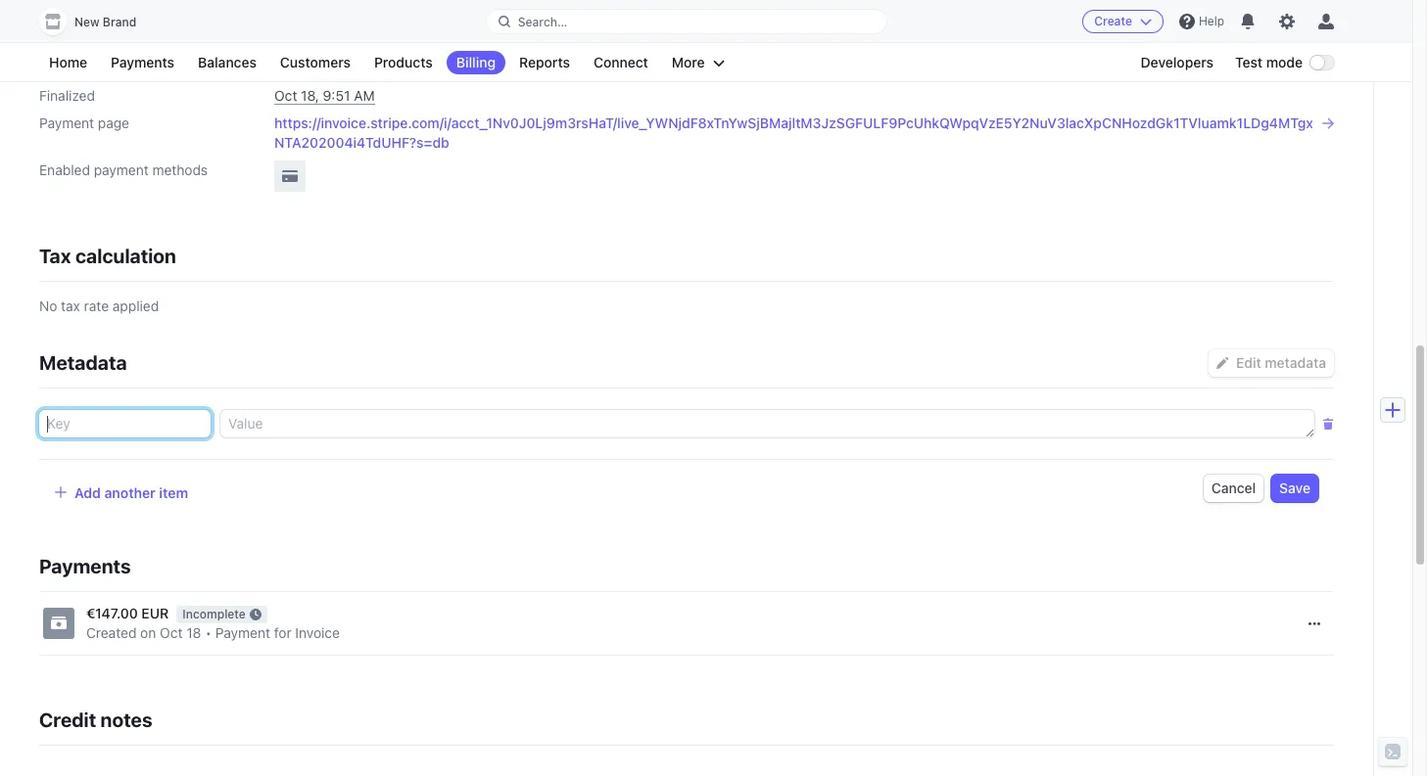 Task type: describe. For each thing, give the bounding box(es) containing it.
finalized
[[39, 87, 95, 104]]

for
[[274, 625, 292, 642]]

notes
[[100, 709, 152, 732]]

developers
[[1141, 54, 1214, 71]]

am for oct 18, 9:51 am
[[354, 87, 375, 104]]

item
[[159, 485, 188, 501]]

help
[[1199, 14, 1224, 28]]

another
[[104, 485, 156, 501]]

created for created
[[39, 60, 90, 77]]

18, for 9:51
[[301, 87, 319, 104]]

€147.00 eur
[[86, 606, 169, 622]]

oct 18, 9:49 am button
[[274, 59, 377, 79]]

2 vertical spatial oct
[[160, 625, 183, 642]]

https://invoice.stripe.com/i/acct_1nv0j0lj9m3rshat/live_ywnjdf8xtnywsjbmajltm3jzsgfulf9pcuhkqwpqvze5y2nuv3lacxpcnhozdgk1tvluamk1ldg4mtgx nta202004i4tduhf?s=db link
[[274, 114, 1334, 153]]

svg image
[[1309, 619, 1320, 630]]

svg image
[[1217, 358, 1228, 370]]

metadata
[[39, 352, 127, 374]]

payment page
[[39, 115, 129, 131]]

customers link
[[270, 51, 360, 74]]

enabled payment methods
[[39, 162, 208, 178]]

incomplete
[[182, 608, 246, 622]]

tax
[[39, 245, 71, 268]]

https://invoice.stripe.com/i/acct_1nv0j0lj9m3rshat/live_ywnjdf8xtnywsjbmajltm3jzsgfulf9pcuhkqwpqvze5y2nuv3lacxpcnhozdgk1tvluamk1ldg4mtgx
[[274, 115, 1313, 131]]

products
[[374, 54, 433, 71]]

connect link
[[584, 51, 658, 74]]

no tax rate applied
[[39, 298, 159, 315]]

reports link
[[509, 51, 580, 74]]

Search… text field
[[487, 9, 887, 34]]

home
[[49, 54, 87, 71]]

oct for oct 18, 9:49 am
[[274, 60, 297, 77]]

9:49
[[323, 60, 353, 77]]

add another item
[[74, 485, 188, 501]]

https://invoice.stripe.com/i/acct_1nv0j0lj9m3rshat/live_ywnjdf8xtnywsjbmajltm3jzsgfulf9pcuhkqwpqvze5y2nuv3lacxpcnhozdgk1tvluamk1ldg4mtgx nta202004i4tduhf?s=db
[[274, 115, 1313, 151]]

Search… search field
[[487, 9, 887, 34]]

rate
[[84, 298, 109, 315]]

€147.00
[[86, 606, 138, 622]]

balances
[[198, 54, 257, 71]]

edit
[[1236, 355, 1261, 371]]

no
[[39, 298, 57, 315]]

0 vertical spatial payments
[[111, 54, 174, 71]]

create
[[1094, 14, 1132, 28]]

save
[[1280, 480, 1311, 497]]

tax
[[61, 298, 80, 315]]

brand
[[103, 15, 136, 29]]

create button
[[1083, 10, 1164, 33]]

credit
[[39, 709, 96, 732]]

1 vertical spatial payments
[[39, 556, 131, 578]]

billing
[[456, 54, 496, 71]]

payments link
[[101, 51, 184, 74]]

new brand
[[74, 15, 136, 29]]

18, for 9:49
[[301, 60, 319, 77]]

help button
[[1171, 6, 1232, 37]]

developers link
[[1131, 51, 1223, 74]]



Task type: vqa. For each thing, say whether or not it's contained in the screenshot.
responsive
no



Task type: locate. For each thing, give the bounding box(es) containing it.
Key text field
[[39, 411, 211, 438]]

id
[[39, 32, 53, 48]]

1 vertical spatial created
[[86, 625, 137, 642]]

methods
[[152, 162, 208, 178]]

0 horizontal spatial payment
[[39, 115, 94, 131]]

oct 18, 9:51 am
[[274, 87, 375, 104]]

payments
[[111, 54, 174, 71], [39, 556, 131, 578]]

credit notes
[[39, 709, 152, 732]]

1 vertical spatial payment
[[215, 625, 270, 642]]

2 18, from the top
[[301, 87, 319, 104]]

cancel
[[1211, 480, 1256, 497]]

customers
[[280, 54, 351, 71]]

new brand button
[[39, 8, 156, 35]]

•
[[205, 625, 211, 642]]

oct for oct 18, 9:51 am
[[274, 87, 297, 104]]

1 horizontal spatial payment
[[215, 625, 270, 642]]

payment
[[39, 115, 94, 131], [215, 625, 270, 642]]

home link
[[39, 51, 97, 74]]

created down €147.00
[[86, 625, 137, 642]]

reports
[[519, 54, 570, 71]]

balances link
[[188, 51, 266, 74]]

calculation
[[75, 245, 176, 268]]

0 vertical spatial am
[[356, 60, 377, 77]]

eur
[[141, 606, 169, 622]]

payments up €147.00
[[39, 556, 131, 578]]

0 vertical spatial created
[[39, 60, 90, 77]]

more button
[[662, 51, 734, 74]]

0 vertical spatial payment
[[39, 115, 94, 131]]

add another item button
[[55, 485, 188, 501]]

in_1o2b4hlj9m3rshatey9mebog
[[274, 33, 481, 48]]

1 vertical spatial oct
[[274, 87, 297, 104]]

products link
[[364, 51, 443, 74]]

oct 18, 9:51 am button
[[274, 86, 375, 106]]

1 vertical spatial am
[[354, 87, 375, 104]]

created
[[39, 60, 90, 77], [86, 625, 137, 642]]

edit metadata button
[[1209, 350, 1334, 377]]

more
[[672, 54, 705, 71]]

mode
[[1266, 54, 1303, 71]]

test mode
[[1235, 54, 1303, 71]]

0 vertical spatial 18,
[[301, 60, 319, 77]]

am for oct 18, 9:49 am
[[356, 60, 377, 77]]

billing link
[[446, 51, 505, 74]]

created for created on oct 18 • payment for invoice
[[86, 625, 137, 642]]

created up finalized
[[39, 60, 90, 77]]

oct 18, 9:49 am
[[274, 60, 377, 77]]

test
[[1235, 54, 1263, 71]]

payments down brand
[[111, 54, 174, 71]]

new
[[74, 15, 100, 29]]

am right "9:49"
[[356, 60, 377, 77]]

on
[[140, 625, 156, 642]]

am right the 9:51
[[354, 87, 375, 104]]

edit metadata
[[1236, 355, 1326, 371]]

applied
[[113, 298, 159, 315]]

1 18, from the top
[[301, 60, 319, 77]]

A value for the given metadata key text field
[[220, 411, 1315, 438]]

oct up oct 18, 9:51 am
[[274, 60, 297, 77]]

connect
[[594, 54, 648, 71]]

oct left 18
[[160, 625, 183, 642]]

cancel button
[[1204, 475, 1264, 503]]

page
[[98, 115, 129, 131]]

created on oct 18 • payment for invoice
[[86, 625, 340, 642]]

am
[[356, 60, 377, 77], [354, 87, 375, 104]]

payment down incomplete
[[215, 625, 270, 642]]

payment
[[94, 162, 149, 178]]

18,
[[301, 60, 319, 77], [301, 87, 319, 104]]

18, left the 9:51
[[301, 87, 319, 104]]

invoice
[[295, 625, 340, 642]]

enabled
[[39, 162, 90, 178]]

oct
[[274, 60, 297, 77], [274, 87, 297, 104], [160, 625, 183, 642]]

18
[[186, 625, 201, 642]]

payment down finalized
[[39, 115, 94, 131]]

18, left "9:49"
[[301, 60, 319, 77]]

add
[[74, 485, 101, 501]]

metadata
[[1265, 355, 1326, 371]]

1 vertical spatial 18,
[[301, 87, 319, 104]]

save button
[[1272, 475, 1319, 503]]

0 vertical spatial oct
[[274, 60, 297, 77]]

tax calculation
[[39, 245, 176, 268]]

nta202004i4tduhf?s=db
[[274, 134, 449, 151]]

9:51
[[323, 87, 350, 104]]

oct down customers link
[[274, 87, 297, 104]]

search…
[[518, 14, 567, 29]]



